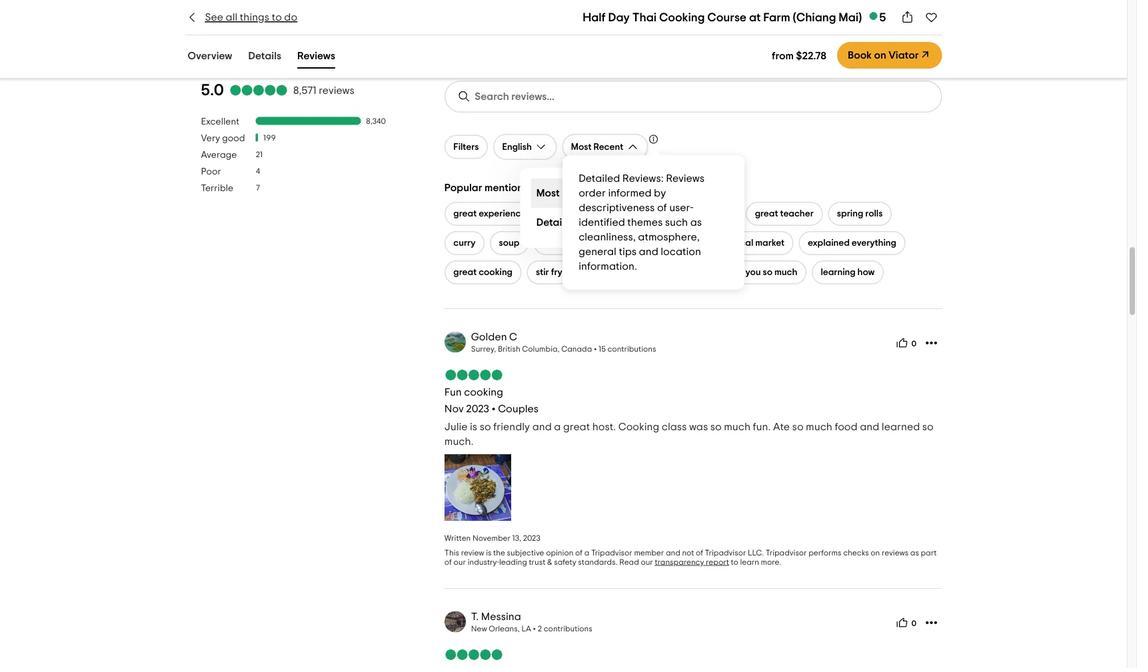 Task type: locate. For each thing, give the bounding box(es) containing it.
experience inside "button"
[[662, 239, 709, 248]]

host.
[[593, 422, 616, 433]]

stir fry button
[[527, 261, 572, 285]]

1 tab list from the top
[[169, 15, 959, 49]]

2 vertical spatial 5.0 of 5 bubbles image
[[445, 650, 503, 661]]

1 horizontal spatial is
[[486, 550, 492, 558]]

0 horizontal spatial class
[[622, 210, 644, 219]]

1 horizontal spatial much
[[775, 268, 798, 278]]

0 horizontal spatial our
[[454, 559, 466, 567]]

class down informed
[[622, 210, 644, 219]]

cooking inside fun cooking nov 2023 • couples
[[464, 387, 503, 398]]

save to a trip image
[[925, 11, 939, 24]]

t. messina image
[[445, 612, 466, 633]]

experience down such
[[662, 239, 709, 248]]

at
[[750, 11, 761, 23]]

filters button
[[445, 135, 488, 159]]

a inside julie is so friendly and a great host. cooking class was so much fun. ate so much food and learned so much.
[[554, 422, 561, 433]]

most recent inside popup button
[[571, 143, 624, 152]]

tab list
[[169, 15, 959, 49], [169, 44, 354, 71]]

local market
[[733, 239, 785, 248]]

most recent button
[[562, 134, 649, 160]]

0 vertical spatial 5.0 of 5 bubbles image
[[229, 85, 288, 96]]

13,
[[513, 535, 522, 543]]

great for great teacher
[[755, 210, 779, 219]]

to left do
[[272, 12, 282, 23]]

most up half
[[537, 188, 560, 199]]

1 horizontal spatial food
[[835, 422, 858, 433]]

written
[[445, 535, 471, 543]]

detailed reviews: reviews order informed by descriptiveness of user- identified themes such as cleanliness, atmosphere, general tips and location information. tooltip
[[563, 150, 745, 290]]

1 horizontal spatial reviews button
[[295, 47, 338, 69]]

as inside detailed reviews: reviews order informed by descriptiveness of user- identified themes such as cleanliness, atmosphere, general tips and location information.
[[691, 218, 702, 228]]

more.
[[761, 559, 782, 567]]

contributions inside t. messina new orleans, la 2 contributions
[[544, 626, 593, 634]]

0 vertical spatial detailed
[[579, 174, 620, 184]]

most
[[571, 143, 592, 152], [537, 188, 560, 199]]

reviews left the part
[[882, 550, 909, 558]]

1 tripadvisor from the left
[[592, 550, 633, 558]]

explained everything
[[808, 239, 897, 248]]

1 horizontal spatial our
[[641, 559, 653, 567]]

average
[[201, 151, 237, 160]]

mentions
[[485, 183, 528, 193]]

reviews up by
[[666, 174, 705, 184]]

cooking inside julie is so friendly and a great host. cooking class was so much fun. ate so much food and learned so much.
[[619, 422, 660, 433]]

orleans,
[[489, 626, 520, 634]]

2 horizontal spatial tripadvisor
[[766, 550, 807, 558]]

1 horizontal spatial 2023
[[523, 535, 541, 543]]

julie
[[445, 422, 468, 433]]

1 vertical spatial contributions
[[544, 626, 593, 634]]

1 vertical spatial open options menu image
[[925, 617, 939, 630]]

cooking experience
[[626, 239, 709, 248]]

2023 for nov
[[466, 404, 490, 415]]

atmosphere,
[[638, 232, 700, 243]]

cooking down order
[[587, 210, 620, 219]]

reviews
[[188, 22, 245, 38], [297, 50, 335, 61], [666, 174, 705, 184], [580, 218, 618, 228]]

0 horizontal spatial as
[[691, 218, 702, 228]]

1 0 from the top
[[912, 341, 917, 349]]

1 vertical spatial as
[[911, 550, 920, 558]]

2023 right 13,
[[523, 535, 541, 543]]

1 vertical spatial 5.0 of 5 bubbles image
[[445, 370, 503, 381]]

filter reviews element
[[201, 116, 418, 200]]

most recent up order
[[571, 143, 624, 152]]

1 vertical spatial class
[[662, 422, 687, 433]]

0 button
[[892, 333, 921, 354], [892, 613, 921, 634]]

on right checks on the right of the page
[[871, 550, 881, 558]]

0 vertical spatial most
[[571, 143, 592, 152]]

class inside julie is so friendly and a great host. cooking class was so much fun. ate so much food and learned so much.
[[662, 422, 687, 433]]

is
[[470, 422, 478, 433], [486, 550, 492, 558]]

on inside the this review is the subjective opinion of a tripadvisor member and not of tripadvisor llc. tripadvisor performs checks on reviews as part of our industry-leading trust & safety standards. read our
[[871, 550, 881, 558]]

golden c link
[[471, 332, 518, 343]]

ate
[[774, 422, 790, 433]]

how
[[858, 268, 875, 278]]

great down curry button
[[454, 268, 477, 278]]

4
[[256, 168, 260, 176]]

1 horizontal spatial class
[[662, 422, 687, 433]]

1 open options menu image from the top
[[925, 337, 939, 350]]

book on viator link
[[838, 42, 943, 69]]

spring
[[838, 210, 864, 219]]

detailed up delicious
[[537, 218, 578, 228]]

to left the learn
[[731, 559, 739, 567]]

tripadvisor up transparency report to learn more.
[[705, 550, 747, 558]]

this review is the subjective opinion of a tripadvisor member and not of tripadvisor llc. tripadvisor performs checks on reviews as part of our industry-leading trust & safety standards. read our
[[445, 550, 937, 567]]

open options menu image
[[925, 337, 939, 350], [925, 617, 939, 630]]

much right you
[[775, 268, 798, 278]]

cooking down soup in the left top of the page
[[479, 268, 513, 278]]

0 vertical spatial on
[[875, 50, 887, 61]]

reviews button up 'overview'
[[185, 18, 247, 46]]

t. messina new orleans, la 2 contributions
[[471, 612, 593, 634]]

1 vertical spatial 0 button
[[892, 613, 921, 634]]

friendly
[[494, 422, 530, 433]]

reviews button up 8,571 reviews
[[295, 47, 338, 69]]

couples
[[498, 404, 539, 415]]

our down this
[[454, 559, 466, 567]]

member
[[634, 550, 664, 558]]

&
[[547, 559, 553, 567]]

contributions right 2
[[544, 626, 593, 634]]

1 horizontal spatial most
[[571, 143, 592, 152]]

of down by
[[657, 203, 667, 214]]

0 vertical spatial 0 button
[[892, 333, 921, 354]]

much right ate
[[806, 422, 833, 433]]

0 vertical spatial experience
[[479, 210, 526, 219]]

2 our from the left
[[641, 559, 653, 567]]

1 horizontal spatial contributions
[[608, 346, 657, 354]]

0 horizontal spatial tripadvisor
[[592, 550, 633, 558]]

overview button
[[185, 47, 235, 69]]

2023 inside fun cooking nov 2023 • couples
[[466, 404, 490, 415]]

food inside button
[[583, 239, 603, 248]]

cooking right host.
[[619, 422, 660, 433]]

0 vertical spatial open options menu image
[[925, 337, 939, 350]]

1 horizontal spatial detailed
[[579, 174, 620, 184]]

1 vertical spatial is
[[486, 550, 492, 558]]

detailed for detailed reviews: reviews order informed by descriptiveness of user- identified themes such as cleanliness, atmosphere, general tips and location information.
[[579, 174, 620, 184]]

cooking down themes
[[626, 239, 660, 248]]

of
[[657, 203, 667, 214], [576, 550, 583, 558], [696, 550, 704, 558], [445, 559, 452, 567]]

november
[[473, 535, 511, 543]]

2023
[[466, 404, 490, 415], [523, 535, 541, 543]]

mai)
[[839, 11, 862, 23]]

1 vertical spatial 2023
[[523, 535, 541, 543]]

everything
[[852, 239, 897, 248]]

1 vertical spatial most
[[537, 188, 560, 199]]

1 vertical spatial on
[[871, 550, 881, 558]]

very
[[201, 134, 220, 143]]

0 vertical spatial 0
[[912, 341, 917, 349]]

food down the identified
[[583, 239, 603, 248]]

0 horizontal spatial detailed
[[537, 218, 578, 228]]

of inside detailed reviews: reviews order informed by descriptiveness of user- identified themes such as cleanliness, atmosphere, general tips and location information.
[[657, 203, 667, 214]]

open options menu image for messina
[[925, 617, 939, 630]]

is left the
[[486, 550, 492, 558]]

so right ate
[[793, 422, 804, 433]]

on right 'book'
[[875, 50, 887, 61]]

see
[[205, 12, 223, 23]]

1 0 button from the top
[[892, 333, 921, 354]]

soup
[[499, 239, 520, 248]]

tripadvisor up more.
[[766, 550, 807, 558]]

most recent
[[571, 143, 624, 152], [537, 188, 596, 199]]

q&a
[[261, 22, 294, 38]]

user-
[[670, 203, 694, 214]]

see full review image image
[[445, 455, 511, 522]]

0 vertical spatial reviews
[[319, 85, 355, 96]]

a right friendly
[[554, 422, 561, 433]]

0 horizontal spatial to
[[272, 12, 282, 23]]

cooking up • in the left bottom of the page
[[464, 387, 503, 398]]

detailed inside detailed reviews: reviews order informed by descriptiveness of user- identified themes such as cleanliness, atmosphere, general tips and location information.
[[579, 174, 620, 184]]

class left the was
[[662, 422, 687, 433]]

detailed inside list box
[[537, 218, 578, 228]]

good
[[222, 134, 245, 143]]

and inside detailed reviews: reviews order informed by descriptiveness of user- identified themes such as cleanliness, atmosphere, general tips and location information.
[[639, 247, 659, 258]]

0 vertical spatial as
[[691, 218, 702, 228]]

0 vertical spatial most recent
[[571, 143, 624, 152]]

list box containing most recent
[[521, 168, 649, 248]]

0 horizontal spatial reviews button
[[185, 18, 247, 46]]

great left host.
[[563, 422, 590, 433]]

transparency report to learn more.
[[655, 559, 782, 567]]

trust
[[529, 559, 546, 567]]

english button
[[494, 134, 557, 160]]

0 horizontal spatial contributions
[[544, 626, 593, 634]]

tab list containing reviews
[[169, 15, 959, 49]]

0 horizontal spatial 2023
[[466, 404, 490, 415]]

1 vertical spatial 0
[[912, 621, 917, 629]]

learn
[[741, 559, 760, 567]]

0 horizontal spatial much
[[724, 422, 751, 433]]

0 vertical spatial to
[[272, 12, 282, 23]]

experience inside button
[[479, 210, 526, 219]]

contributions right 15
[[608, 346, 657, 354]]

delicious
[[543, 239, 581, 248]]

standards.
[[578, 559, 618, 567]]

tab list containing overview
[[169, 44, 354, 71]]

do
[[284, 12, 298, 23]]

1 horizontal spatial tripadvisor
[[705, 550, 747, 558]]

5.0 of 5 bubbles image
[[229, 85, 288, 96], [445, 370, 503, 381], [445, 650, 503, 661]]

informed
[[608, 188, 652, 199]]

2 0 from the top
[[912, 621, 917, 629]]

day
[[609, 11, 630, 23]]

2 0 button from the top
[[892, 613, 921, 634]]

0 vertical spatial is
[[470, 422, 478, 433]]

t. messina link
[[471, 612, 521, 623]]

1 vertical spatial detailed
[[537, 218, 578, 228]]

0 vertical spatial 2023
[[466, 404, 490, 415]]

great
[[454, 210, 477, 219], [755, 210, 779, 219], [454, 268, 477, 278], [563, 422, 590, 433]]

learning how button
[[812, 261, 884, 285]]

great for great cooking
[[454, 268, 477, 278]]

book
[[848, 50, 872, 61]]

la
[[522, 626, 532, 634]]

columbia,
[[522, 346, 560, 354]]

1 vertical spatial cooking
[[619, 422, 660, 433]]

0 horizontal spatial food
[[583, 239, 603, 248]]

reviews right 8,571
[[319, 85, 355, 96]]

detailed
[[579, 174, 620, 184], [537, 218, 578, 228]]

0 horizontal spatial a
[[554, 422, 561, 433]]

and up the "transparency"
[[666, 550, 681, 558]]

recent up reviews:
[[594, 143, 624, 152]]

the
[[494, 550, 505, 558]]

reviews inside the this review is the subjective opinion of a tripadvisor member and not of tripadvisor llc. tripadvisor performs checks on reviews as part of our industry-leading trust & safety standards. read our
[[882, 550, 909, 558]]

0 vertical spatial recent
[[594, 143, 624, 152]]

food inside julie is so friendly and a great host. cooking class was so much fun. ate so much food and learned so much.
[[835, 422, 858, 433]]

is right julie
[[470, 422, 478, 433]]

spring rolls
[[838, 210, 883, 219]]

1 vertical spatial food
[[835, 422, 858, 433]]

our down member
[[641, 559, 653, 567]]

1 horizontal spatial experience
[[662, 239, 709, 248]]

t.
[[471, 612, 479, 623]]

fun.
[[753, 422, 771, 433]]

great down popular
[[454, 210, 477, 219]]

transparency
[[655, 559, 705, 567]]

food left learned
[[835, 422, 858, 433]]

explained
[[808, 239, 850, 248]]

5.0 of 5 bubbles image up fun cooking link
[[445, 370, 503, 381]]

2 open options menu image from the top
[[925, 617, 939, 630]]

2023 left • in the left bottom of the page
[[466, 404, 490, 415]]

1 horizontal spatial as
[[911, 550, 920, 558]]

5.0 of 5 bubbles image down new
[[445, 650, 503, 661]]

cleanliness,
[[579, 232, 636, 243]]

0 vertical spatial contributions
[[608, 346, 657, 354]]

much left fun.
[[724, 422, 751, 433]]

detailed up order
[[579, 174, 620, 184]]

a up standards.
[[585, 550, 590, 558]]

and right the tips
[[639, 247, 659, 258]]

2 tripadvisor from the left
[[705, 550, 747, 558]]

•
[[492, 404, 496, 415]]

great teacher button
[[746, 202, 823, 226]]

great inside julie is so friendly and a great host. cooking class was so much fun. ate so much food and learned so much.
[[563, 422, 590, 433]]

1 horizontal spatial a
[[585, 550, 590, 558]]

1 vertical spatial recent
[[562, 188, 596, 199]]

cooking right thai
[[660, 11, 705, 23]]

so right the was
[[711, 422, 722, 433]]

3 tripadvisor from the left
[[766, 550, 807, 558]]

$22.78
[[797, 50, 827, 61]]

0 vertical spatial food
[[583, 239, 603, 248]]

great up market
[[755, 210, 779, 219]]

written november 13, 2023
[[445, 535, 541, 543]]

of up safety at bottom
[[576, 550, 583, 558]]

as left the part
[[911, 550, 920, 558]]

1 vertical spatial reviews
[[882, 550, 909, 558]]

and
[[639, 247, 659, 258], [533, 422, 552, 433], [860, 422, 880, 433], [666, 550, 681, 558]]

is inside julie is so friendly and a great host. cooking class was so much fun. ate so much food and learned so much.
[[470, 422, 478, 433]]

list box
[[521, 168, 649, 248]]

recent up day
[[562, 188, 596, 199]]

0 horizontal spatial is
[[470, 422, 478, 433]]

stir
[[536, 268, 549, 278]]

thai
[[633, 11, 657, 23]]

so right you
[[763, 268, 773, 278]]

most up order
[[571, 143, 592, 152]]

most recent up half
[[537, 188, 596, 199]]

as right such
[[691, 218, 702, 228]]

you
[[746, 268, 761, 278]]

details button
[[246, 47, 284, 69]]

recent inside popup button
[[594, 143, 624, 152]]

cooking down the tips
[[605, 268, 639, 278]]

0 vertical spatial class
[[622, 210, 644, 219]]

read
[[620, 559, 639, 567]]

1 horizontal spatial reviews
[[882, 550, 909, 558]]

experience down mentions
[[479, 210, 526, 219]]

1 vertical spatial a
[[585, 550, 590, 558]]

tripadvisor up standards.
[[592, 550, 633, 558]]

5.0 of 5 bubbles image down details button
[[229, 85, 288, 96]]

0 vertical spatial a
[[554, 422, 561, 433]]

2 tab list from the top
[[169, 44, 354, 71]]

0 horizontal spatial experience
[[479, 210, 526, 219]]

day
[[568, 210, 585, 219]]

1 vertical spatial to
[[731, 559, 739, 567]]

leading
[[500, 559, 527, 567]]

1 vertical spatial experience
[[662, 239, 709, 248]]



Task type: describe. For each thing, give the bounding box(es) containing it.
course
[[703, 210, 732, 219]]

popular mentions
[[445, 183, 528, 193]]

detailed reviews
[[537, 218, 618, 228]]

great teacher
[[755, 210, 814, 219]]

teacher
[[781, 210, 814, 219]]

half
[[550, 210, 566, 219]]

terrible
[[201, 184, 234, 193]]

fun cooking link
[[445, 387, 503, 398]]

opinion
[[546, 550, 574, 558]]

new
[[471, 626, 487, 634]]

class inside button
[[622, 210, 644, 219]]

information.
[[579, 262, 638, 272]]

5.0 of 5 bubbles image for golden c
[[445, 370, 503, 381]]

review
[[461, 550, 485, 558]]

local market button
[[724, 232, 794, 256]]

so right learned
[[923, 422, 934, 433]]

of down this
[[445, 559, 452, 567]]

great for great experience
[[454, 210, 477, 219]]

search image
[[458, 90, 471, 104]]

and inside the this review is the subjective opinion of a tripadvisor member and not of tripadvisor llc. tripadvisor performs checks on reviews as part of our industry-leading trust & safety standards. read our
[[666, 550, 681, 558]]

reviews up cleanliness,
[[580, 218, 618, 228]]

much.
[[445, 437, 474, 448]]

cooking experience button
[[617, 232, 718, 256]]

part
[[921, 550, 937, 558]]

messina
[[481, 612, 521, 623]]

0 horizontal spatial most
[[537, 188, 560, 199]]

cooking up "atmosphere,"
[[667, 210, 701, 219]]

5.0 of 5 bubbles image for t. messina
[[445, 650, 503, 661]]

safety
[[554, 559, 577, 567]]

thank
[[720, 268, 744, 278]]

golden c image
[[445, 332, 466, 353]]

contributions inside the golden c surrey, british columbia, canada 15 contributions
[[608, 346, 657, 354]]

local
[[733, 239, 754, 248]]

2 horizontal spatial much
[[806, 422, 833, 433]]

and down couples
[[533, 422, 552, 433]]

surrey,
[[471, 346, 496, 354]]

0 for t. messina
[[912, 621, 917, 629]]

0 button for t. messina
[[892, 613, 921, 634]]

learned
[[882, 422, 921, 433]]

reviews inside detailed reviews: reviews order informed by descriptiveness of user- identified themes such as cleanliness, atmosphere, general tips and location information.
[[666, 174, 705, 184]]

this
[[445, 550, 460, 558]]

golden c surrey, british columbia, canada 15 contributions
[[471, 332, 657, 354]]

filters
[[454, 143, 479, 152]]

identified
[[579, 218, 625, 228]]

market
[[756, 239, 785, 248]]

0 button for golden c
[[892, 333, 921, 354]]

explained everything button
[[799, 232, 906, 256]]

performs
[[809, 550, 842, 558]]

overview
[[188, 50, 232, 61]]

detailed for detailed reviews
[[537, 218, 578, 228]]

Search search field
[[475, 91, 586, 103]]

21
[[256, 151, 263, 159]]

details
[[248, 50, 281, 61]]

most inside popup button
[[571, 143, 592, 152]]

tips
[[619, 247, 637, 258]]

not
[[683, 550, 694, 558]]

reviews up 'overview'
[[188, 22, 245, 38]]

thai cooking
[[586, 268, 639, 278]]

and left learned
[[860, 422, 880, 433]]

2023 for 13,
[[523, 535, 541, 543]]

book on viator
[[848, 50, 919, 61]]

such
[[665, 218, 688, 228]]

open options menu image for c
[[925, 337, 939, 350]]

of right not
[[696, 550, 704, 558]]

0 horizontal spatial reviews
[[319, 85, 355, 96]]

199
[[263, 135, 276, 143]]

so inside "button"
[[763, 268, 773, 278]]

report
[[706, 559, 729, 567]]

soup button
[[490, 232, 529, 256]]

half day cooking class button
[[541, 202, 653, 226]]

a inside the this review is the subjective opinion of a tripadvisor member and not of tripadvisor llc. tripadvisor performs checks on reviews as part of our industry-leading trust & safety standards. read our
[[585, 550, 590, 558]]

things
[[240, 12, 270, 23]]

canada
[[562, 346, 592, 354]]

1 vertical spatial most recent
[[537, 188, 596, 199]]

reviews up 8,571 reviews
[[297, 50, 335, 61]]

poor
[[201, 167, 221, 177]]

1 our from the left
[[454, 559, 466, 567]]

1 vertical spatial reviews button
[[295, 47, 338, 69]]

is inside the this review is the subjective opinion of a tripadvisor member and not of tripadvisor llc. tripadvisor performs checks on reviews as part of our industry-leading trust & safety standards. read our
[[486, 550, 492, 558]]

8,340
[[366, 118, 386, 126]]

much inside "button"
[[775, 268, 798, 278]]

cooking inside "button"
[[626, 239, 660, 248]]

cooking course button
[[658, 202, 741, 226]]

transparency report link
[[655, 559, 729, 567]]

experience for great experience
[[479, 210, 526, 219]]

themes
[[628, 218, 663, 228]]

industry-
[[468, 559, 500, 567]]

see all things to do
[[205, 12, 298, 23]]

subjective
[[507, 550, 545, 558]]

as inside the this review is the subjective opinion of a tripadvisor member and not of tripadvisor llc. tripadvisor performs checks on reviews as part of our industry-leading trust & safety standards. read our
[[911, 550, 920, 558]]

great experience button
[[445, 202, 535, 226]]

thai cooking button
[[577, 261, 648, 285]]

(chiang
[[793, 11, 837, 23]]

share image
[[901, 11, 915, 24]]

experience for cooking experience
[[662, 239, 709, 248]]

8,571 reviews
[[293, 85, 355, 96]]

fry
[[551, 268, 563, 278]]

delicious food
[[543, 239, 603, 248]]

c
[[510, 332, 518, 343]]

rolls
[[866, 210, 883, 219]]

5
[[880, 11, 887, 23]]

1 horizontal spatial to
[[731, 559, 739, 567]]

half day cooking class
[[550, 210, 644, 219]]

spring rolls button
[[829, 202, 892, 226]]

golden
[[471, 332, 507, 343]]

so left friendly
[[480, 422, 491, 433]]

thank you so much button
[[711, 261, 807, 285]]

english
[[503, 143, 532, 152]]

was
[[690, 422, 708, 433]]

order
[[579, 188, 606, 199]]

see all things to do link
[[185, 10, 298, 25]]

0 for golden c
[[912, 341, 917, 349]]

0 vertical spatial reviews button
[[185, 18, 247, 46]]

cooking inside button
[[587, 210, 620, 219]]

stir fry
[[536, 268, 563, 278]]

0 vertical spatial cooking
[[660, 11, 705, 23]]

julie is so friendly and a great host. cooking class was so much fun. ate so much food and learned so much.
[[445, 422, 934, 448]]

8,571
[[293, 85, 317, 96]]



Task type: vqa. For each thing, say whether or not it's contained in the screenshot.
1st Chinese from the bottom of the page
no



